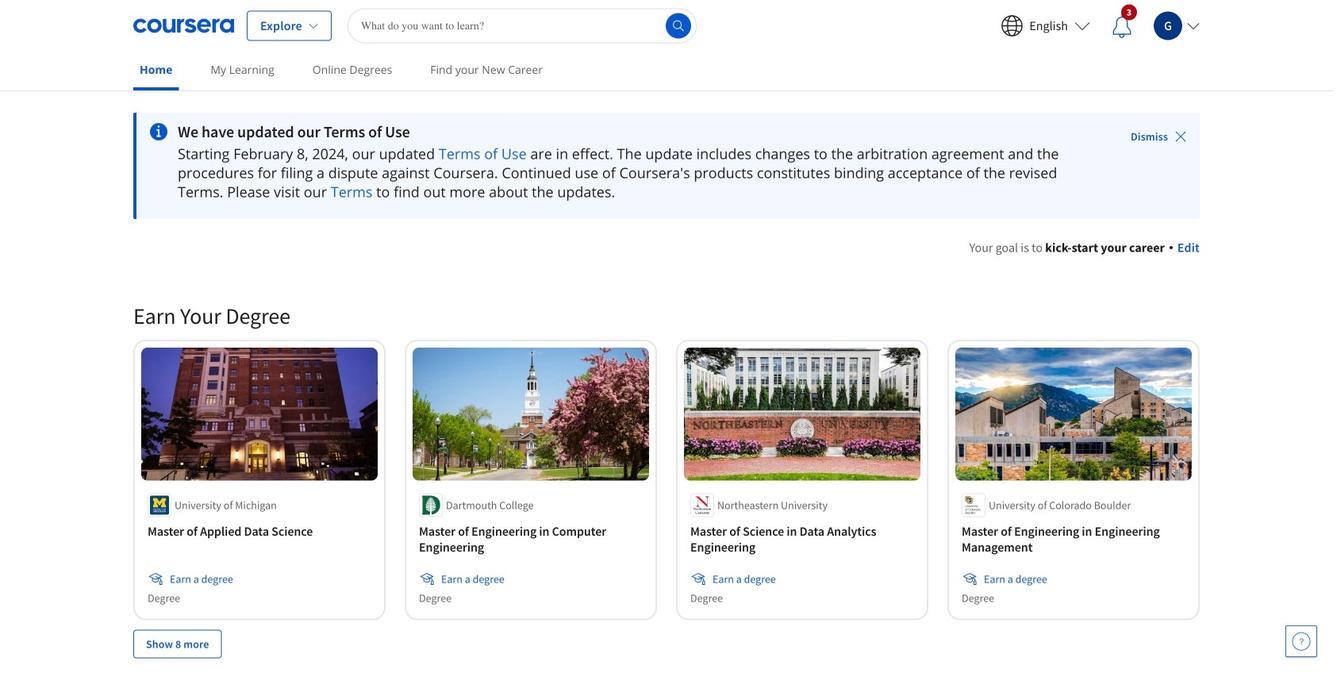 Task type: vqa. For each thing, say whether or not it's contained in the screenshot.
the Earn Your Degree Collection ELEMENT
yes



Task type: describe. For each thing, give the bounding box(es) containing it.
information: we have updated our terms of use element
[[178, 122, 1087, 141]]

coursera image
[[133, 13, 234, 38]]



Task type: locate. For each thing, give the bounding box(es) containing it.
earn your degree collection element
[[124, 276, 1210, 673]]

main content
[[0, 93, 1333, 673]]

What do you want to learn? text field
[[348, 8, 697, 43]]

None search field
[[348, 8, 697, 43]]

help center image
[[1292, 632, 1311, 651]]



